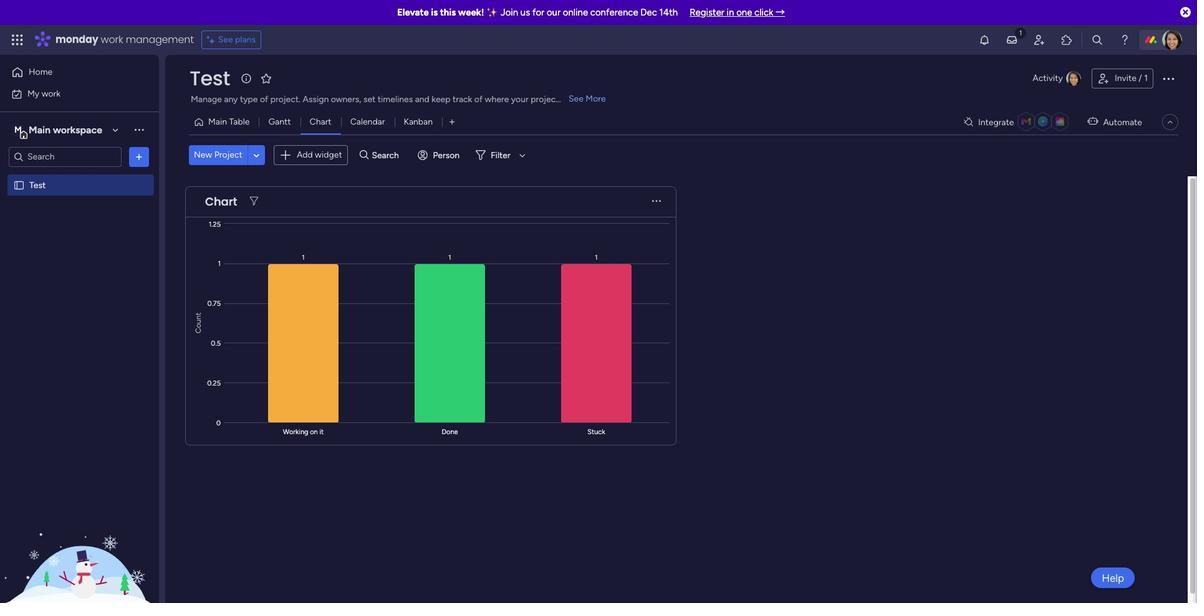 Task type: describe. For each thing, give the bounding box(es) containing it.
invite / 1
[[1115, 73, 1148, 84]]

james peterson image
[[1163, 30, 1183, 50]]

keep
[[432, 94, 451, 105]]

angle down image
[[254, 151, 260, 160]]

m
[[14, 124, 22, 135]]

1 of from the left
[[260, 94, 268, 105]]

our
[[547, 7, 561, 18]]

0 horizontal spatial chart
[[205, 194, 237, 210]]

workspace image
[[12, 123, 24, 137]]

my work button
[[7, 84, 134, 104]]

click
[[755, 7, 774, 18]]

show board description image
[[239, 72, 254, 85]]

1 horizontal spatial options image
[[1161, 71, 1176, 86]]

1
[[1145, 73, 1148, 84]]

test list box
[[0, 172, 159, 364]]

see for see more
[[569, 94, 584, 104]]

dapulse integrations image
[[964, 118, 974, 127]]

stands.
[[561, 94, 589, 105]]

Search in workspace field
[[26, 150, 104, 164]]

0 vertical spatial test
[[190, 64, 230, 92]]

register
[[690, 7, 725, 18]]

more
[[586, 94, 606, 104]]

gantt
[[268, 117, 291, 127]]

integrate
[[979, 117, 1014, 128]]

0 horizontal spatial options image
[[133, 151, 145, 163]]

any
[[224, 94, 238, 105]]

is
[[431, 7, 438, 18]]

main table
[[208, 117, 250, 127]]

help image
[[1119, 34, 1131, 46]]

see more
[[569, 94, 606, 104]]

chart button
[[300, 112, 341, 132]]

invite
[[1115, 73, 1137, 84]]

my
[[27, 88, 39, 99]]

gantt button
[[259, 112, 300, 132]]

manage any type of project. assign owners, set timelines and keep track of where your project stands.
[[191, 94, 589, 105]]

where
[[485, 94, 509, 105]]

week!
[[458, 7, 484, 18]]

main for main table
[[208, 117, 227, 127]]

apps image
[[1061, 34, 1073, 46]]

this
[[440, 7, 456, 18]]

add view image
[[450, 118, 455, 127]]

elevate
[[397, 7, 429, 18]]

for
[[533, 7, 545, 18]]

v2 funnel image
[[250, 197, 258, 206]]

add to favorites image
[[260, 72, 272, 85]]

new project button
[[189, 145, 248, 165]]

activity button
[[1028, 69, 1087, 89]]

workspace selection element
[[12, 123, 104, 139]]

see plans
[[218, 34, 256, 45]]

conference
[[591, 7, 638, 18]]

work for monday
[[101, 32, 123, 47]]

workspace options image
[[133, 124, 145, 136]]

calendar button
[[341, 112, 395, 132]]

one
[[737, 7, 752, 18]]

monday work management
[[56, 32, 194, 47]]

14th
[[660, 7, 678, 18]]

see for see plans
[[218, 34, 233, 45]]

→
[[776, 7, 785, 18]]

filter button
[[471, 145, 530, 165]]

chart inside button
[[310, 117, 332, 127]]

automate
[[1104, 117, 1143, 128]]

inbox image
[[1006, 34, 1019, 46]]

main table button
[[189, 112, 259, 132]]

table
[[229, 117, 250, 127]]



Task type: vqa. For each thing, say whether or not it's contained in the screenshot.
Person
yes



Task type: locate. For each thing, give the bounding box(es) containing it.
work right monday
[[101, 32, 123, 47]]

option
[[0, 174, 159, 177]]

chart left v2 funnel image
[[205, 194, 237, 210]]

notifications image
[[979, 34, 991, 46]]

register in one click → link
[[690, 7, 785, 18]]

my work
[[27, 88, 61, 99]]

see
[[218, 34, 233, 45], [569, 94, 584, 104]]

person button
[[413, 145, 467, 165]]

select product image
[[11, 34, 24, 46]]

see plans button
[[201, 31, 261, 49]]

0 vertical spatial see
[[218, 34, 233, 45]]

1 horizontal spatial main
[[208, 117, 227, 127]]

kanban button
[[395, 112, 442, 132]]

work right "my"
[[42, 88, 61, 99]]

1 image
[[1015, 26, 1027, 40]]

Search field
[[369, 147, 406, 164]]

chart down assign
[[310, 117, 332, 127]]

main workspace
[[29, 124, 102, 136]]

home
[[29, 67, 53, 77]]

of right track
[[475, 94, 483, 105]]

main
[[208, 117, 227, 127], [29, 124, 51, 136]]

see left plans
[[218, 34, 233, 45]]

main left table
[[208, 117, 227, 127]]

options image down workspace options "icon"
[[133, 151, 145, 163]]

project
[[531, 94, 559, 105]]

1 vertical spatial work
[[42, 88, 61, 99]]

set
[[364, 94, 376, 105]]

work inside button
[[42, 88, 61, 99]]

2 of from the left
[[475, 94, 483, 105]]

add widget button
[[274, 145, 348, 165]]

main inside workspace selection element
[[29, 124, 51, 136]]

of right type
[[260, 94, 268, 105]]

dec
[[641, 7, 657, 18]]

join
[[501, 7, 518, 18]]

home button
[[7, 62, 134, 82]]

help
[[1102, 572, 1125, 585]]

timelines
[[378, 94, 413, 105]]

more dots image
[[652, 197, 661, 206]]

1 horizontal spatial see
[[569, 94, 584, 104]]

add widget
[[297, 150, 342, 160]]

public board image
[[13, 179, 25, 191]]

0 horizontal spatial see
[[218, 34, 233, 45]]

project
[[214, 150, 243, 160]]

0 horizontal spatial of
[[260, 94, 268, 105]]

1 horizontal spatial chart
[[310, 117, 332, 127]]

add
[[297, 150, 313, 160]]

invite members image
[[1033, 34, 1046, 46]]

see left more
[[569, 94, 584, 104]]

manage
[[191, 94, 222, 105]]

0 vertical spatial options image
[[1161, 71, 1176, 86]]

1 vertical spatial see
[[569, 94, 584, 104]]

help button
[[1092, 568, 1135, 589]]

track
[[453, 94, 472, 105]]

assign
[[303, 94, 329, 105]]

0 vertical spatial chart
[[310, 117, 332, 127]]

collapse board header image
[[1166, 117, 1176, 127]]

activity
[[1033, 73, 1063, 84]]

✨
[[487, 7, 498, 18]]

test inside list box
[[29, 180, 46, 191]]

search everything image
[[1092, 34, 1104, 46]]

plans
[[235, 34, 256, 45]]

0 horizontal spatial main
[[29, 124, 51, 136]]

1 vertical spatial test
[[29, 180, 46, 191]]

in
[[727, 7, 734, 18]]

register in one click →
[[690, 7, 785, 18]]

autopilot image
[[1088, 114, 1099, 130]]

work for my
[[42, 88, 61, 99]]

options image
[[1161, 71, 1176, 86], [133, 151, 145, 163]]

see more link
[[568, 93, 607, 105]]

us
[[521, 7, 530, 18]]

test
[[190, 64, 230, 92], [29, 180, 46, 191]]

main inside button
[[208, 117, 227, 127]]

lottie animation element
[[0, 478, 159, 604]]

workspace
[[53, 124, 102, 136]]

monday
[[56, 32, 98, 47]]

1 horizontal spatial of
[[475, 94, 483, 105]]

work
[[101, 32, 123, 47], [42, 88, 61, 99]]

arrow down image
[[515, 148, 530, 163]]

1 horizontal spatial test
[[190, 64, 230, 92]]

chart
[[310, 117, 332, 127], [205, 194, 237, 210]]

new project
[[194, 150, 243, 160]]

/
[[1139, 73, 1142, 84]]

1 horizontal spatial work
[[101, 32, 123, 47]]

invite / 1 button
[[1092, 69, 1154, 89]]

and
[[415, 94, 430, 105]]

see inside see more link
[[569, 94, 584, 104]]

main for main workspace
[[29, 124, 51, 136]]

test up manage
[[190, 64, 230, 92]]

elevate is this week! ✨ join us for our online conference dec 14th
[[397, 7, 678, 18]]

1 vertical spatial chart
[[205, 194, 237, 210]]

type
[[240, 94, 258, 105]]

test right the public board 'image'
[[29, 180, 46, 191]]

lottie animation image
[[0, 478, 159, 604]]

0 horizontal spatial work
[[42, 88, 61, 99]]

management
[[126, 32, 194, 47]]

0 vertical spatial work
[[101, 32, 123, 47]]

options image right 1
[[1161, 71, 1176, 86]]

your
[[511, 94, 529, 105]]

owners,
[[331, 94, 361, 105]]

new
[[194, 150, 212, 160]]

project.
[[270, 94, 301, 105]]

v2 search image
[[360, 148, 369, 162]]

of
[[260, 94, 268, 105], [475, 94, 483, 105]]

Test field
[[186, 64, 233, 92]]

see inside see plans button
[[218, 34, 233, 45]]

0 horizontal spatial test
[[29, 180, 46, 191]]

1 vertical spatial options image
[[133, 151, 145, 163]]

online
[[563, 7, 588, 18]]

filter
[[491, 150, 511, 161]]

widget
[[315, 150, 342, 160]]

kanban
[[404, 117, 433, 127]]

person
[[433, 150, 460, 161]]

main right workspace image
[[29, 124, 51, 136]]

calendar
[[350, 117, 385, 127]]



